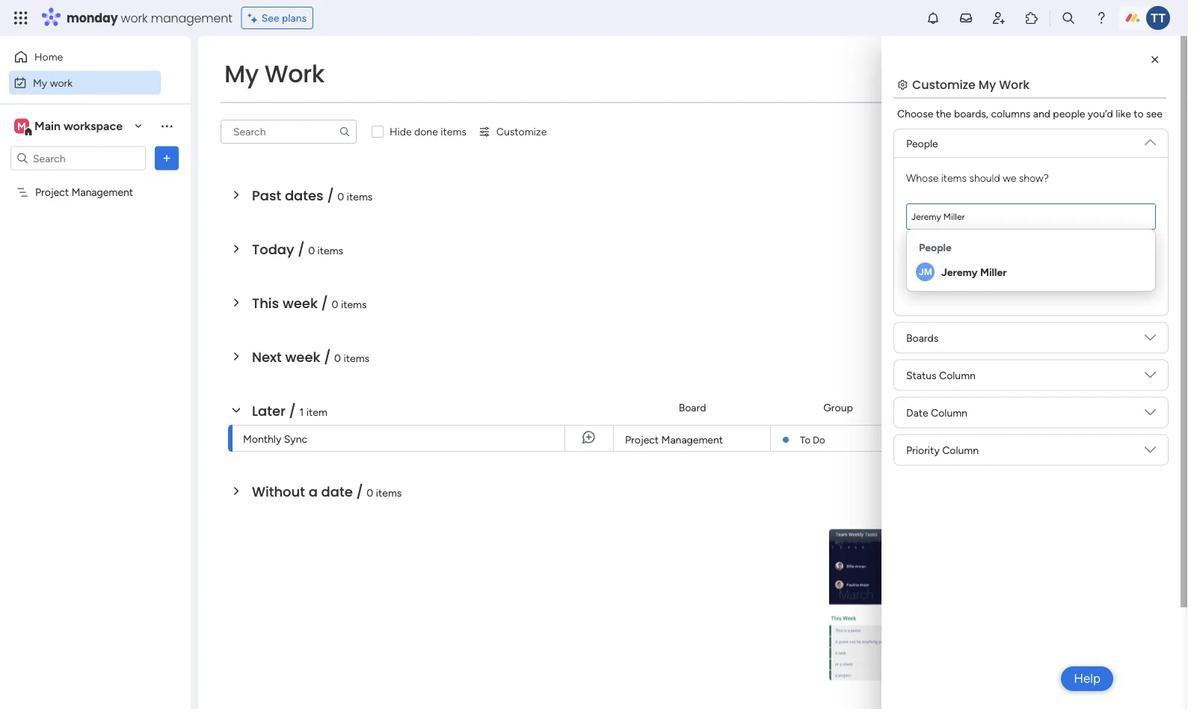 Task type: vqa. For each thing, say whether or not it's contained in the screenshot.
right "Project Management"
yes



Task type: describe. For each thing, give the bounding box(es) containing it.
done
[[414, 125, 438, 138]]

/ right today
[[298, 240, 305, 259]]

options image
[[159, 151, 174, 166]]

0 inside today / 0 items
[[308, 244, 315, 257]]

dec 1
[[1038, 431, 1062, 443]]

apps image
[[1025, 10, 1040, 25]]

1 inside 'later / 1 item'
[[300, 405, 304, 418]]

columns
[[991, 107, 1031, 120]]

m
[[17, 120, 26, 132]]

home button
[[9, 45, 161, 69]]

my work button
[[9, 71, 161, 95]]

items inside past dates / 0 items
[[347, 190, 373, 203]]

my work
[[224, 57, 325, 91]]

0 inside "without a date / 0 items"
[[367, 486, 374, 499]]

0 horizontal spatial work
[[265, 57, 325, 91]]

today / 0 items
[[252, 240, 343, 259]]

dates
[[285, 186, 324, 205]]

project management list box
[[0, 177, 191, 407]]

help image
[[1094, 10, 1109, 25]]

today
[[252, 240, 294, 259]]

plans
[[282, 12, 307, 24]]

0 for next week /
[[334, 352, 341, 364]]

project inside list box
[[35, 186, 69, 199]]

monthly sync
[[243, 432, 308, 445]]

to do
[[800, 434, 826, 446]]

home
[[34, 50, 63, 63]]

items inside "without a date / 0 items"
[[376, 486, 402, 499]]

work for monday
[[121, 9, 148, 26]]

we
[[1003, 171, 1017, 184]]

select product image
[[13, 10, 28, 25]]

workspace
[[64, 119, 123, 133]]

to
[[800, 434, 811, 446]]

boards
[[907, 331, 939, 344]]

without
[[252, 482, 305, 501]]

you'd
[[1088, 107, 1114, 120]]

this
[[252, 294, 279, 313]]

this week / 0 items
[[252, 294, 367, 313]]

a
[[309, 482, 318, 501]]

priority column
[[907, 444, 979, 456]]

invite members image
[[992, 10, 1007, 25]]

Search name, position, email or team text field
[[907, 203, 1156, 230]]

hide
[[390, 125, 412, 138]]

none search field inside 'main content'
[[221, 120, 357, 144]]

Filter dashboard by text search field
[[221, 120, 357, 144]]

show?
[[1019, 171, 1049, 184]]

management
[[151, 9, 232, 26]]

date for date column
[[907, 406, 929, 419]]

column for status column
[[940, 369, 976, 381]]

priority
[[907, 444, 940, 456]]

project management inside "link"
[[625, 433, 723, 446]]

/ right later
[[289, 401, 296, 420]]

boards,
[[954, 107, 989, 120]]

0 for past dates /
[[338, 190, 344, 203]]

2 vertical spatial people
[[935, 401, 967, 414]]

without a date / 0 items
[[252, 482, 402, 501]]

items inside next week / 0 items
[[344, 352, 370, 364]]

work for my
[[50, 76, 73, 89]]

customize button
[[473, 120, 553, 144]]

terry
[[948, 260, 973, 273]]

past dates / 0 items
[[252, 186, 373, 205]]

items left should
[[942, 171, 967, 184]]

monday
[[67, 9, 118, 26]]

project management inside list box
[[35, 186, 133, 199]]

workspace selection element
[[14, 117, 125, 137]]

terry turtle link
[[948, 260, 1005, 273]]

items right done
[[441, 125, 467, 138]]

see
[[262, 12, 279, 24]]

help button
[[1062, 666, 1114, 691]]

my for my work
[[33, 76, 47, 89]]

miller
[[981, 266, 1007, 279]]

my work
[[33, 76, 73, 89]]

status column
[[907, 369, 976, 381]]

choose
[[898, 107, 934, 120]]

0 vertical spatial people
[[907, 137, 939, 150]]

stuck
[[1139, 433, 1166, 445]]

next week / 0 items
[[252, 347, 370, 367]]

terry turtle
[[948, 260, 1005, 273]]

date
[[321, 482, 353, 501]]

choose the boards, columns and people you'd like to see
[[898, 107, 1163, 120]]

1 horizontal spatial 1
[[1058, 431, 1062, 443]]

next
[[252, 347, 282, 367]]

week for next
[[285, 347, 321, 367]]

column for priority column
[[943, 444, 979, 456]]

board
[[679, 401, 706, 414]]

see
[[1147, 107, 1163, 120]]

/ up item
[[324, 347, 331, 367]]

/ right date
[[356, 482, 363, 501]]



Task type: locate. For each thing, give the bounding box(es) containing it.
main content
[[198, 36, 1189, 709]]

/ right dates
[[327, 186, 334, 205]]

dec
[[1038, 431, 1055, 443]]

items inside today / 0 items
[[318, 244, 343, 257]]

0
[[338, 190, 344, 203], [308, 244, 315, 257], [332, 298, 338, 310], [334, 352, 341, 364], [367, 486, 374, 499]]

later
[[252, 401, 286, 420]]

main
[[34, 119, 61, 133]]

2 vertical spatial dapulse dropdown down arrow image
[[1145, 407, 1156, 423]]

project
[[35, 186, 69, 199], [625, 433, 659, 446]]

column right priority
[[943, 444, 979, 456]]

help
[[1074, 671, 1101, 686]]

0 right date
[[367, 486, 374, 499]]

0 vertical spatial week
[[283, 294, 318, 313]]

0 horizontal spatial work
[[50, 76, 73, 89]]

project management link
[[623, 426, 761, 453]]

1 horizontal spatial project management
[[625, 433, 723, 446]]

1 vertical spatial status
[[1138, 401, 1168, 414]]

my inside 'main content'
[[979, 76, 996, 93]]

1 horizontal spatial date
[[1037, 401, 1059, 414]]

1 horizontal spatial my
[[224, 57, 259, 91]]

status down boards
[[907, 369, 937, 381]]

management inside "link"
[[662, 433, 723, 446]]

work up columns
[[999, 76, 1030, 93]]

later / 1 item
[[252, 401, 327, 420]]

work
[[121, 9, 148, 26], [50, 76, 73, 89]]

jeremy miller
[[942, 266, 1007, 279]]

1 horizontal spatial work
[[121, 9, 148, 26]]

notifications image
[[926, 10, 941, 25]]

items up next week / 0 items
[[341, 298, 367, 310]]

work down home
[[50, 76, 73, 89]]

search everything image
[[1061, 10, 1076, 25]]

my inside button
[[33, 76, 47, 89]]

workspace image
[[14, 118, 29, 134]]

0 vertical spatial project
[[35, 186, 69, 199]]

main workspace
[[34, 119, 123, 133]]

week right this on the left top
[[283, 294, 318, 313]]

0 horizontal spatial 1
[[300, 405, 304, 418]]

like
[[1116, 107, 1132, 120]]

0 vertical spatial work
[[121, 9, 148, 26]]

search image
[[339, 126, 351, 138]]

dapulse dropdown down arrow image for priority column
[[1145, 444, 1156, 461]]

terry turtle image
[[919, 255, 942, 278]]

status for status
[[1138, 401, 1168, 414]]

week
[[283, 294, 318, 313], [285, 347, 321, 367]]

items right dates
[[347, 190, 373, 203]]

week right next
[[285, 347, 321, 367]]

None search field
[[221, 120, 357, 144]]

status for status column
[[907, 369, 937, 381]]

work down plans
[[265, 57, 325, 91]]

my for my work
[[224, 57, 259, 91]]

0 vertical spatial management
[[72, 186, 133, 199]]

whose
[[907, 171, 939, 184]]

workspace options image
[[159, 118, 174, 133]]

people
[[1053, 107, 1086, 120]]

dapulse dropdown down arrow image
[[1145, 131, 1156, 148], [1145, 444, 1156, 461]]

0 inside this week / 0 items
[[332, 298, 338, 310]]

1 dapulse dropdown down arrow image from the top
[[1145, 332, 1156, 349]]

dapulse dropdown down arrow image for people
[[1145, 131, 1156, 148]]

column for date column
[[931, 406, 968, 419]]

date
[[1037, 401, 1059, 414], [907, 406, 929, 419]]

work
[[265, 57, 325, 91], [999, 76, 1030, 93]]

0 vertical spatial dapulse dropdown down arrow image
[[1145, 332, 1156, 349]]

1 horizontal spatial work
[[999, 76, 1030, 93]]

0 for this week /
[[332, 298, 338, 310]]

1 vertical spatial week
[[285, 347, 321, 367]]

0 down this week / 0 items
[[334, 352, 341, 364]]

management inside list box
[[72, 186, 133, 199]]

sync
[[284, 432, 308, 445]]

1 left item
[[300, 405, 304, 418]]

people down status column
[[935, 401, 967, 414]]

0 horizontal spatial project
[[35, 186, 69, 199]]

management
[[72, 186, 133, 199], [662, 433, 723, 446]]

1
[[300, 405, 304, 418], [1058, 431, 1062, 443]]

0 horizontal spatial customize
[[497, 125, 547, 138]]

people down choose on the right top of the page
[[907, 137, 939, 150]]

1 vertical spatial work
[[50, 76, 73, 89]]

week for this
[[283, 294, 318, 313]]

main content containing past dates /
[[198, 36, 1189, 709]]

management down board
[[662, 433, 723, 446]]

date up priority
[[907, 406, 929, 419]]

project inside "link"
[[625, 433, 659, 446]]

0 horizontal spatial my
[[33, 76, 47, 89]]

customize
[[913, 76, 976, 93], [497, 125, 547, 138]]

1 horizontal spatial management
[[662, 433, 723, 446]]

project management down board
[[625, 433, 723, 446]]

0 inside past dates / 0 items
[[338, 190, 344, 203]]

date column
[[907, 406, 968, 419]]

1 vertical spatial 1
[[1058, 431, 1062, 443]]

1 vertical spatial column
[[931, 406, 968, 419]]

0 horizontal spatial project management
[[35, 186, 133, 199]]

0 right today
[[308, 244, 315, 257]]

1 right dec
[[1058, 431, 1062, 443]]

items up this week / 0 items
[[318, 244, 343, 257]]

option
[[0, 179, 191, 182]]

items inside this week / 0 items
[[341, 298, 367, 310]]

terry turtle image
[[1147, 6, 1171, 30]]

1 vertical spatial project
[[625, 433, 659, 446]]

1 vertical spatial management
[[662, 433, 723, 446]]

my down see plans button
[[224, 57, 259, 91]]

turtle
[[976, 260, 1005, 273]]

0 vertical spatial customize
[[913, 76, 976, 93]]

status up "stuck"
[[1138, 401, 1168, 414]]

monthly
[[243, 432, 281, 445]]

work right monday
[[121, 9, 148, 26]]

0 vertical spatial project management
[[35, 186, 133, 199]]

1 vertical spatial people
[[919, 241, 952, 254]]

3 dapulse dropdown down arrow image from the top
[[1145, 407, 1156, 423]]

None text field
[[907, 203, 1156, 230]]

the
[[936, 107, 952, 120]]

items
[[441, 125, 467, 138], [942, 171, 967, 184], [347, 190, 373, 203], [318, 244, 343, 257], [341, 298, 367, 310], [344, 352, 370, 364], [376, 486, 402, 499]]

column up date column
[[940, 369, 976, 381]]

2 dapulse dropdown down arrow image from the top
[[1145, 369, 1156, 386]]

items down this week / 0 items
[[344, 352, 370, 364]]

1 vertical spatial customize
[[497, 125, 547, 138]]

past
[[252, 186, 281, 205]]

1 dapulse dropdown down arrow image from the top
[[1145, 131, 1156, 148]]

item
[[307, 405, 327, 418]]

0 vertical spatial column
[[940, 369, 976, 381]]

1 horizontal spatial status
[[1138, 401, 1168, 414]]

management down the search in workspace field
[[72, 186, 133, 199]]

column up priority column
[[931, 406, 968, 419]]

1 horizontal spatial project
[[625, 433, 659, 446]]

0 horizontal spatial management
[[72, 186, 133, 199]]

inbox image
[[959, 10, 974, 25]]

my down home
[[33, 76, 47, 89]]

1 vertical spatial dapulse dropdown down arrow image
[[1145, 369, 1156, 386]]

monday work management
[[67, 9, 232, 26]]

0 inside next week / 0 items
[[334, 352, 341, 364]]

work inside 'main content'
[[999, 76, 1030, 93]]

1 vertical spatial project management
[[625, 433, 723, 446]]

work inside button
[[50, 76, 73, 89]]

1 vertical spatial dapulse dropdown down arrow image
[[1145, 444, 1156, 461]]

0 horizontal spatial status
[[907, 369, 937, 381]]

my up boards,
[[979, 76, 996, 93]]

dapulse dropdown down arrow image for date
[[1145, 407, 1156, 423]]

date up dec
[[1037, 401, 1059, 414]]

date for date
[[1037, 401, 1059, 414]]

jeremy
[[942, 266, 978, 279]]

0 vertical spatial dapulse dropdown down arrow image
[[1145, 131, 1156, 148]]

my
[[224, 57, 259, 91], [979, 76, 996, 93], [33, 76, 47, 89]]

/ up next week / 0 items
[[321, 294, 328, 313]]

0 horizontal spatial date
[[907, 406, 929, 419]]

people
[[907, 137, 939, 150], [919, 241, 952, 254], [935, 401, 967, 414]]

items right date
[[376, 486, 402, 499]]

should
[[970, 171, 1001, 184]]

0 vertical spatial 1
[[300, 405, 304, 418]]

status
[[907, 369, 937, 381], [1138, 401, 1168, 414]]

0 right dates
[[338, 190, 344, 203]]

see plans
[[262, 12, 307, 24]]

do
[[813, 434, 826, 446]]

group
[[824, 401, 853, 414]]

people up terry turtle icon
[[919, 241, 952, 254]]

customize for customize
[[497, 125, 547, 138]]

1 horizontal spatial customize
[[913, 76, 976, 93]]

and
[[1034, 107, 1051, 120]]

customize for customize my work
[[913, 76, 976, 93]]

2 horizontal spatial my
[[979, 76, 996, 93]]

whose items should we show?
[[907, 171, 1049, 184]]

see plans button
[[241, 7, 314, 29]]

project management
[[35, 186, 133, 199], [625, 433, 723, 446]]

dapulse dropdown down arrow image
[[1145, 332, 1156, 349], [1145, 369, 1156, 386], [1145, 407, 1156, 423]]

Search in workspace field
[[31, 150, 125, 167]]

to
[[1134, 107, 1144, 120]]

project management down the search in workspace field
[[35, 186, 133, 199]]

column
[[940, 369, 976, 381], [931, 406, 968, 419], [943, 444, 979, 456]]

/
[[327, 186, 334, 205], [298, 240, 305, 259], [321, 294, 328, 313], [324, 347, 331, 367], [289, 401, 296, 420], [356, 482, 363, 501]]

2 dapulse dropdown down arrow image from the top
[[1145, 444, 1156, 461]]

2 vertical spatial column
[[943, 444, 979, 456]]

customize my work
[[913, 76, 1030, 93]]

hide done items
[[390, 125, 467, 138]]

dapulse dropdown down arrow image for status
[[1145, 369, 1156, 386]]

0 up next week / 0 items
[[332, 298, 338, 310]]

0 vertical spatial status
[[907, 369, 937, 381]]

jeremy miller link
[[913, 260, 1150, 285]]

customize inside button
[[497, 125, 547, 138]]



